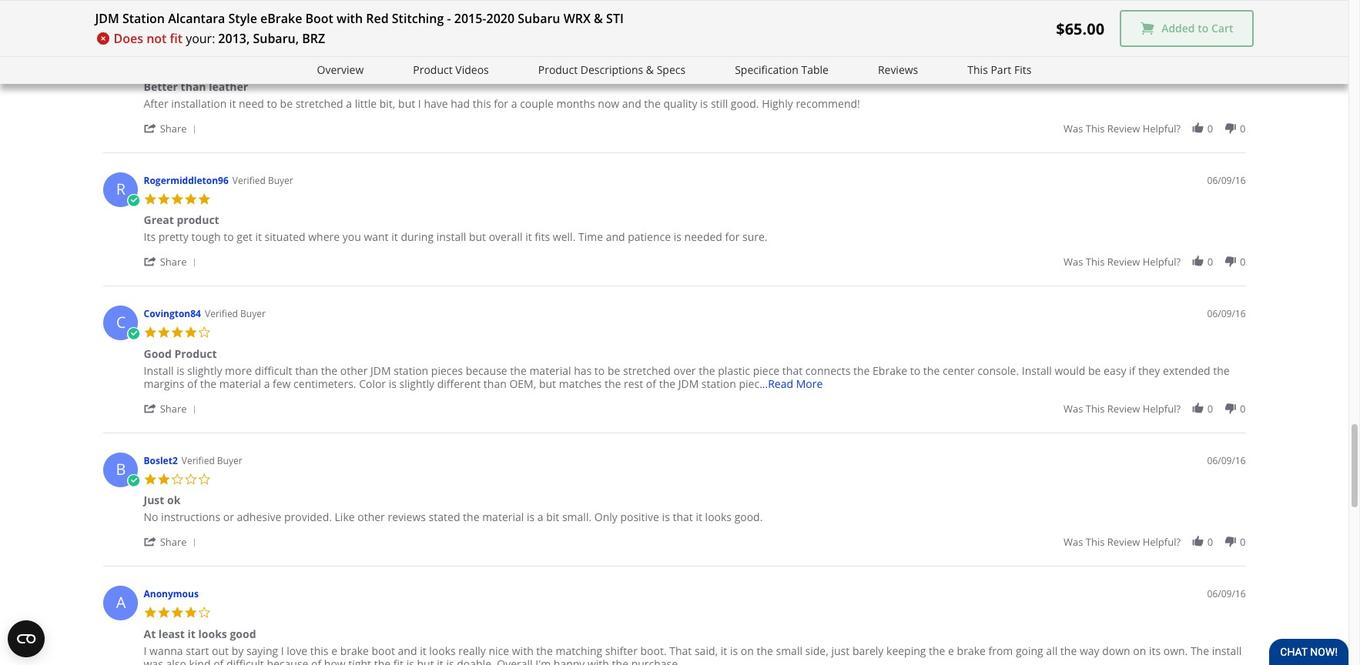 Task type: locate. For each thing, give the bounding box(es) containing it.
buyer for c
[[240, 308, 266, 321]]

2 horizontal spatial i
[[418, 96, 421, 111]]

1 horizontal spatial slightly
[[399, 377, 435, 391]]

2013,
[[218, 30, 250, 47]]

group
[[1064, 122, 1246, 135], [1064, 255, 1246, 269], [1064, 402, 1246, 416], [1064, 536, 1246, 549]]

2 vertical spatial looks
[[429, 644, 456, 658]]

brz
[[302, 30, 325, 47]]

verified for r
[[233, 174, 266, 187]]

1 brake from the left
[[340, 644, 369, 658]]

1 vertical spatial seperator image
[[190, 258, 199, 268]]

vote down review by rogermiddleton96 on  9 jun 2016 image
[[1224, 255, 1238, 268]]

reviews link
[[878, 62, 919, 79]]

...read more button
[[760, 377, 823, 391]]

a
[[346, 96, 352, 111], [511, 96, 517, 111], [264, 377, 270, 391], [538, 510, 544, 525]]

to inside better than leather after installation it need to be stretched a little bit, but i have had this for a couple months now and the quality is still good. highly recommend!
[[267, 96, 277, 111]]

vote down review by boslet2 on  9 jun 2016 image
[[1224, 536, 1238, 549]]

2 horizontal spatial product
[[538, 62, 578, 77]]

1 vertical spatial and
[[606, 230, 625, 244]]

is left really
[[446, 657, 454, 666]]

1 vertical spatial empty star image
[[198, 473, 211, 486]]

star image up great
[[157, 192, 171, 206]]

couple
[[520, 96, 554, 111]]

vote up review by nhlandy98 on  9 jun 2016 image
[[1192, 122, 1205, 135]]

0 horizontal spatial slightly
[[187, 363, 222, 378]]

3 was this review helpful? from the top
[[1064, 402, 1181, 416]]

seperator image for c
[[190, 405, 199, 414]]

1 e from the left
[[331, 644, 337, 658]]

3 06/09/16 from the top
[[1208, 308, 1246, 321]]

extended
[[1163, 363, 1211, 378]]

2 share image from the top
[[144, 402, 157, 415]]

0 vertical spatial and
[[622, 96, 642, 111]]

review date 06/09/16 element down vote down review by rogermiddleton96 on  9 jun 2016 image
[[1208, 308, 1246, 321]]

it right boot
[[420, 644, 427, 658]]

matches
[[559, 377, 602, 391]]

stretched down overview link
[[296, 96, 343, 111]]

0 horizontal spatial i
[[144, 644, 147, 658]]

months
[[557, 96, 595, 111]]

0 horizontal spatial that
[[673, 510, 693, 525]]

0 vertical spatial circle checkmark image
[[127, 194, 140, 207]]

just
[[832, 644, 850, 658]]

vote up review by boslet2 on  9 jun 2016 image
[[1192, 536, 1205, 549]]

brake
[[340, 644, 369, 658], [957, 644, 986, 658]]

1 vertical spatial stretched
[[623, 363, 671, 378]]

but left overall
[[469, 230, 486, 244]]

from
[[989, 644, 1013, 658]]

it inside just ok no instructions or adhesive provided. like other reviews stated the material is a bit small. only positive is that it looks good.
[[696, 510, 703, 525]]

time
[[579, 230, 603, 244]]

for left sure.
[[725, 230, 740, 244]]

seperator image up boslet2 verified buyer on the left bottom of the page
[[190, 405, 199, 414]]

star image up the at least it looks good heading
[[184, 606, 198, 620]]

0 horizontal spatial station
[[394, 363, 428, 378]]

stretched left over
[[623, 363, 671, 378]]

06/09/16 for b
[[1208, 454, 1246, 467]]

share button down pretty
[[144, 254, 202, 269]]

a left bit
[[538, 510, 544, 525]]

1 horizontal spatial i
[[281, 644, 284, 658]]

was for c
[[1064, 402, 1084, 416]]

1 vertical spatial because
[[267, 657, 309, 666]]

the right "keeping"
[[929, 644, 946, 658]]

share button down margins
[[144, 401, 202, 416]]

empty star image up ok
[[171, 473, 184, 486]]

than left oem, on the left bottom of the page
[[484, 377, 507, 391]]

helpful? left vote up review by nhlandy98 on  9 jun 2016 image
[[1143, 122, 1181, 135]]

seperator image for r
[[190, 258, 199, 268]]

buyer for r
[[268, 174, 293, 187]]

share image
[[144, 255, 157, 268], [144, 402, 157, 415], [144, 536, 157, 549]]

2 share from the top
[[160, 255, 187, 269]]

review for b
[[1108, 536, 1140, 549]]

0 horizontal spatial because
[[267, 657, 309, 666]]

0 horizontal spatial be
[[280, 96, 293, 111]]

group for r
[[1064, 255, 1246, 269]]

1 vertical spatial difficult
[[226, 657, 264, 666]]

with left red
[[337, 10, 363, 27]]

connects
[[806, 363, 851, 378]]

the right stated
[[463, 510, 480, 525]]

to left get at the top left of page
[[224, 230, 234, 244]]

2 brake from the left
[[957, 644, 986, 658]]

be left the rest
[[608, 363, 620, 378]]

kind
[[189, 657, 211, 666]]

0 horizontal spatial looks
[[198, 627, 227, 642]]

1 horizontal spatial looks
[[429, 644, 456, 658]]

4 share from the top
[[160, 536, 187, 549]]

06/09/16 down vote down review by nhlandy98 on  9 jun 2016 image
[[1208, 174, 1246, 187]]

verified right boslet2
[[182, 454, 215, 467]]

2 seperator image from the top
[[190, 258, 199, 268]]

0 horizontal spatial fit
[[170, 30, 183, 47]]

a left few
[[264, 377, 270, 391]]

0 horizontal spatial e
[[331, 644, 337, 658]]

3 helpful? from the top
[[1143, 402, 1181, 416]]

was this review helpful? left vote up review by boslet2 on  9 jun 2016 image
[[1064, 536, 1181, 549]]

the right extended
[[1214, 363, 1230, 378]]

install is slightly more difficult than the other jdm station pieces because the material has to be stretched over the plastic piece that connects the ebrake to the center console. install would be easy if they extended the margins of the material a few centimeters. color is slightly different than oem, but matches the rest of the jdm station piec
[[144, 363, 1230, 391]]

product up months
[[538, 62, 578, 77]]

that
[[670, 644, 692, 658]]

share image
[[144, 122, 157, 135]]

1 vertical spatial other
[[358, 510, 385, 525]]

2 on from the left
[[1133, 644, 1147, 658]]

4 was from the top
[[1064, 536, 1084, 549]]

station
[[394, 363, 428, 378], [702, 377, 736, 391]]

circle checkmark image right c
[[127, 328, 140, 341]]

its
[[144, 230, 156, 244]]

i
[[418, 96, 421, 111], [144, 644, 147, 658], [281, 644, 284, 658]]

purchase
[[631, 657, 678, 666]]

that right piece at the right bottom of the page
[[783, 363, 803, 378]]

buyer up the more
[[240, 308, 266, 321]]

product for product videos
[[413, 62, 453, 77]]

0 vertical spatial difficult
[[255, 363, 292, 378]]

helpful? for c
[[1143, 402, 1181, 416]]

buyer down style
[[233, 40, 258, 53]]

4 share button from the top
[[144, 535, 202, 549]]

was this review helpful? left vote up review by rogermiddleton96 on  9 jun 2016 icon
[[1064, 255, 1181, 269]]

empty star image
[[171, 473, 184, 486], [184, 473, 198, 486]]

3 group from the top
[[1064, 402, 1246, 416]]

vote up review by rogermiddleton96 on  9 jun 2016 image
[[1192, 255, 1205, 268]]

added
[[1162, 21, 1195, 36]]

4 review date 06/09/16 element from the top
[[1208, 454, 1246, 467]]

this for its pretty tough to get it situated where you want it during install but overall it fits well. time and patience is needed for sure.
[[1086, 255, 1105, 269]]

share for c
[[160, 402, 187, 416]]

0 horizontal spatial jdm
[[95, 10, 119, 27]]

product up have
[[413, 62, 453, 77]]

buyer up situated
[[268, 174, 293, 187]]

0 horizontal spatial with
[[337, 10, 363, 27]]

and inside better than leather after installation it need to be stretched a little bit, but i have had this for a couple months now and the quality is still good. highly recommend!
[[622, 96, 642, 111]]

2 review date 06/09/16 element from the top
[[1208, 174, 1246, 187]]

0 vertical spatial empty star image
[[198, 326, 211, 340]]

review date 06/09/16 element for r
[[1208, 174, 1246, 187]]

0 vertical spatial &
[[594, 10, 603, 27]]

2 empty star image from the top
[[198, 473, 211, 486]]

verified buyer heading up the more
[[205, 308, 266, 321]]

is inside great product its pretty tough to get it situated where you want it during install but overall it fits well. time and patience is needed for sure.
[[674, 230, 682, 244]]

share image down its
[[144, 255, 157, 268]]

share down margins
[[160, 402, 187, 416]]

because left oem, on the left bottom of the page
[[466, 363, 507, 378]]

share button
[[144, 121, 202, 135], [144, 254, 202, 269], [144, 401, 202, 416], [144, 535, 202, 549]]

circle checkmark image
[[127, 194, 140, 207], [127, 328, 140, 341]]

leather
[[209, 79, 248, 94]]

it left fits
[[526, 230, 532, 244]]

open widget image
[[8, 621, 45, 658]]

is left still
[[700, 96, 708, 111]]

2 empty star image from the left
[[184, 473, 198, 486]]

share button for r
[[144, 254, 202, 269]]

2 install from the left
[[1022, 363, 1052, 378]]

3 share image from the top
[[144, 536, 157, 549]]

subaru,
[[253, 30, 299, 47]]

wrx
[[564, 10, 591, 27]]

install down the good
[[144, 363, 174, 378]]

but inside better than leather after installation it need to be stretched a little bit, but i have had this for a couple months now and the quality is still good. highly recommend!
[[398, 96, 415, 111]]

3 share from the top
[[160, 402, 187, 416]]

few
[[273, 377, 291, 391]]

alcantara
[[168, 10, 225, 27]]

was this review helpful? for b
[[1064, 536, 1181, 549]]

c
[[116, 312, 126, 333]]

be left 'easy'
[[1089, 363, 1101, 378]]

empty star image down boslet2 verified buyer on the left bottom of the page
[[198, 473, 211, 486]]

2 vertical spatial share image
[[144, 536, 157, 549]]

empty star image
[[198, 326, 211, 340], [198, 473, 211, 486], [198, 606, 211, 620]]

stretched inside install is slightly more difficult than the other jdm station pieces because the material has to be stretched over the plastic piece that connects the ebrake to the center console. install would be easy if they extended the margins of the material a few centimeters. color is slightly different than oem, but matches the rest of the jdm station piec
[[623, 363, 671, 378]]

verified buyer heading
[[197, 40, 258, 53], [233, 174, 293, 187], [205, 308, 266, 321], [182, 454, 242, 467]]

good product heading
[[144, 346, 217, 364]]

better than leather heading
[[144, 79, 248, 97]]

2 helpful? from the top
[[1143, 255, 1181, 269]]

empty star image down covington84 verified buyer
[[198, 326, 211, 340]]

verified for b
[[182, 454, 215, 467]]

this inside better than leather after installation it need to be stretched a little bit, but i have had this for a couple months now and the quality is still good. highly recommend!
[[473, 96, 491, 111]]

1 vertical spatial &
[[646, 62, 654, 77]]

1 vertical spatial for
[[725, 230, 740, 244]]

share image for c
[[144, 402, 157, 415]]

stretched inside better than leather after installation it need to be stretched a little bit, but i have had this for a couple months now and the quality is still good. highly recommend!
[[296, 96, 343, 111]]

0 horizontal spatial stretched
[[296, 96, 343, 111]]

seperator image down installation in the left of the page
[[190, 125, 199, 134]]

review date 06/09/16 element for c
[[1208, 308, 1246, 321]]

jdm left the plastic
[[678, 377, 699, 391]]

different
[[437, 377, 481, 391]]

a
[[116, 593, 126, 613]]

0 vertical spatial install
[[437, 230, 466, 244]]

&
[[594, 10, 603, 27], [646, 62, 654, 77]]

on right said,
[[741, 644, 754, 658]]

0 vertical spatial share image
[[144, 255, 157, 268]]

difficult inside install is slightly more difficult than the other jdm station pieces because the material has to be stretched over the plastic piece that connects the ebrake to the center console. install would be easy if they extended the margins of the material a few centimeters. color is slightly different than oem, but matches the rest of the jdm station piec
[[255, 363, 292, 378]]

jdm right centimeters.
[[371, 363, 391, 378]]

helpful? left vote up review by rogermiddleton96 on  9 jun 2016 icon
[[1143, 255, 1181, 269]]

3 was from the top
[[1064, 402, 1084, 416]]

1 vertical spatial looks
[[198, 627, 227, 642]]

0 horizontal spatial install
[[144, 363, 174, 378]]

overall
[[497, 657, 533, 666]]

color
[[359, 377, 386, 391]]

saying
[[246, 644, 278, 658]]

this for install is slightly more difficult than the other jdm station pieces because the material has to be stretched over the plastic piece that connects the ebrake to the center console. install would be easy if they extended the margins of the material a few centimeters. color is slightly different than oem, but matches the rest of the jdm station piec
[[1086, 402, 1105, 416]]

just ok heading
[[144, 493, 181, 511]]

2 was from the top
[[1064, 255, 1084, 269]]

during
[[401, 230, 434, 244]]

1 horizontal spatial be
[[608, 363, 620, 378]]

matching
[[556, 644, 603, 658]]

cart
[[1212, 21, 1234, 36]]

1 horizontal spatial install
[[1022, 363, 1052, 378]]

highly
[[762, 96, 793, 111]]

great product heading
[[144, 213, 219, 231]]

station
[[122, 10, 165, 27]]

0 horizontal spatial brake
[[340, 644, 369, 658]]

difficult right the more
[[255, 363, 292, 378]]

3 seperator image from the top
[[190, 405, 199, 414]]

the left the quality
[[644, 96, 661, 111]]

1 helpful? from the top
[[1143, 122, 1181, 135]]

the left happy
[[536, 644, 553, 658]]

0 vertical spatial stretched
[[296, 96, 343, 111]]

review left vote up review by nhlandy98 on  9 jun 2016 image
[[1108, 122, 1140, 135]]

to inside great product its pretty tough to get it situated where you want it during install but overall it fits well. time and patience is needed for sure.
[[224, 230, 234, 244]]

2 group from the top
[[1064, 255, 1246, 269]]

it right said,
[[721, 644, 727, 658]]

3 review from the top
[[1108, 402, 1140, 416]]

1 vertical spatial that
[[673, 510, 693, 525]]

empty star image for b
[[198, 473, 211, 486]]

1 review date 06/09/16 element from the top
[[1208, 40, 1246, 53]]

1 horizontal spatial brake
[[957, 644, 986, 658]]

1 horizontal spatial because
[[466, 363, 507, 378]]

verified buyer heading for r
[[233, 174, 293, 187]]

not
[[146, 30, 167, 47]]

red
[[366, 10, 389, 27]]

review down if
[[1108, 402, 1140, 416]]

circle checkmark image for r
[[127, 194, 140, 207]]

06/09/16 down vote down review by covington84 on  9 jun 2016 icon
[[1208, 454, 1246, 467]]

but right bit,
[[398, 96, 415, 111]]

4 06/09/16 from the top
[[1208, 454, 1246, 467]]

oem,
[[510, 377, 536, 391]]

1 horizontal spatial e
[[948, 644, 954, 658]]

1 vertical spatial good.
[[735, 510, 763, 525]]

share right share image
[[160, 122, 187, 135]]

2 vertical spatial empty star image
[[198, 606, 211, 620]]

1 horizontal spatial &
[[646, 62, 654, 77]]

3 review date 06/09/16 element from the top
[[1208, 308, 1246, 321]]

seperator image
[[190, 125, 199, 134], [190, 258, 199, 268], [190, 405, 199, 414]]

good.
[[731, 96, 759, 111], [735, 510, 763, 525]]

be right need
[[280, 96, 293, 111]]

1 group from the top
[[1064, 122, 1246, 135]]

1 horizontal spatial install
[[1212, 644, 1242, 658]]

install right during
[[437, 230, 466, 244]]

1 horizontal spatial for
[[725, 230, 740, 244]]

1 horizontal spatial stretched
[[623, 363, 671, 378]]

4 review from the top
[[1108, 536, 1140, 549]]

product descriptions & specs
[[538, 62, 686, 77]]

2 circle checkmark image from the top
[[127, 328, 140, 341]]

buyer
[[233, 40, 258, 53], [268, 174, 293, 187], [240, 308, 266, 321], [217, 454, 242, 467]]

star image
[[144, 192, 157, 206], [171, 192, 184, 206], [184, 192, 198, 206], [171, 326, 184, 340], [184, 326, 198, 340], [157, 473, 171, 486], [157, 606, 171, 620], [171, 606, 184, 620]]

at least it looks good heading
[[144, 627, 256, 645]]

1 horizontal spatial on
[[1133, 644, 1147, 658]]

0 vertical spatial for
[[494, 96, 509, 111]]

this part fits link
[[968, 62, 1032, 79]]

verified right covington84
[[205, 308, 238, 321]]

difficult inside at least it looks good i wanna start out by saying i love this e brake boot and it looks really nice with the matching shifter boot. that said, it is on the small side, just barely keeping the e brake from going all the way down on its own. the install was also kind of difficult because of how tight the fit is but it is doable. overall i'm happy with the purchase
[[226, 657, 264, 666]]

0 right vote down review by boslet2 on  9 jun 2016 image
[[1240, 536, 1246, 549]]

to right the has
[[595, 363, 605, 378]]

verified buyer heading down style
[[197, 40, 258, 53]]

that inside install is slightly more difficult than the other jdm station pieces because the material has to be stretched over the plastic piece that connects the ebrake to the center console. install would be easy if they extended the margins of the material a few centimeters. color is slightly different than oem, but matches the rest of the jdm station piec
[[783, 363, 803, 378]]

material left few
[[219, 377, 261, 391]]

review date 06/09/16 element down cart
[[1208, 40, 1246, 53]]

1 horizontal spatial material
[[482, 510, 524, 525]]

1 share image from the top
[[144, 255, 157, 268]]

2 horizontal spatial with
[[588, 657, 609, 666]]

2 review from the top
[[1108, 255, 1140, 269]]

table
[[802, 62, 829, 77]]

n
[[115, 45, 127, 66]]

0 vertical spatial that
[[783, 363, 803, 378]]

1 empty star image from the top
[[198, 326, 211, 340]]

stitching
[[392, 10, 444, 27]]

install right the
[[1212, 644, 1242, 658]]

4 helpful? from the top
[[1143, 536, 1181, 549]]

barely
[[853, 644, 884, 658]]

4 group from the top
[[1064, 536, 1246, 549]]

was this review helpful? left vote up review by nhlandy98 on  9 jun 2016 image
[[1064, 122, 1181, 135]]

review date 06/09/16 element down vote down review by nhlandy98 on  9 jun 2016 image
[[1208, 174, 1246, 187]]

verified up get at the top left of page
[[233, 174, 266, 187]]

videos
[[456, 62, 489, 77]]

2 horizontal spatial looks
[[705, 510, 732, 525]]

0 horizontal spatial for
[[494, 96, 509, 111]]

because left how
[[267, 657, 309, 666]]

0 vertical spatial because
[[466, 363, 507, 378]]

side,
[[806, 644, 829, 658]]

0 horizontal spatial install
[[437, 230, 466, 244]]

0 vertical spatial good.
[[731, 96, 759, 111]]

1 horizontal spatial product
[[413, 62, 453, 77]]

looks
[[705, 510, 732, 525], [198, 627, 227, 642], [429, 644, 456, 658]]

is right boot
[[406, 657, 414, 666]]

1 vertical spatial fit
[[393, 657, 404, 666]]

start
[[186, 644, 209, 658]]

on left the its
[[1133, 644, 1147, 658]]

install left 'would'
[[1022, 363, 1052, 378]]

1 vertical spatial share image
[[144, 402, 157, 415]]

at
[[144, 627, 156, 642]]

1 vertical spatial circle checkmark image
[[127, 328, 140, 341]]

vote down review by covington84 on  9 jun 2016 image
[[1224, 402, 1238, 415]]

verified buyer heading up get at the top left of page
[[233, 174, 293, 187]]

e
[[331, 644, 337, 658], [948, 644, 954, 658]]

happy
[[554, 657, 585, 666]]

tab panel
[[95, 31, 1254, 666]]

0 horizontal spatial than
[[181, 79, 206, 94]]

part
[[991, 62, 1012, 77]]

helpful?
[[1143, 122, 1181, 135], [1143, 255, 1181, 269], [1143, 402, 1181, 416], [1143, 536, 1181, 549]]

2 was this review helpful? from the top
[[1064, 255, 1181, 269]]

1 review from the top
[[1108, 122, 1140, 135]]

3 share button from the top
[[144, 401, 202, 416]]

1 vertical spatial install
[[1212, 644, 1242, 658]]

install
[[144, 363, 174, 378], [1022, 363, 1052, 378]]

1 on from the left
[[741, 644, 754, 658]]

0 vertical spatial seperator image
[[190, 125, 199, 134]]

verified down alcantara
[[197, 40, 230, 53]]

2 horizontal spatial material
[[530, 363, 571, 378]]

0 horizontal spatial product
[[174, 346, 217, 361]]

2 e from the left
[[948, 644, 954, 658]]

4 was this review helpful? from the top
[[1064, 536, 1181, 549]]

a left little
[[346, 96, 352, 111]]

i left have
[[418, 96, 421, 111]]

review for r
[[1108, 255, 1140, 269]]

it
[[229, 96, 236, 111], [255, 230, 262, 244], [392, 230, 398, 244], [526, 230, 532, 244], [696, 510, 703, 525], [188, 627, 196, 642], [420, 644, 427, 658], [721, 644, 727, 658], [437, 657, 444, 666]]

overview
[[317, 62, 364, 77]]

after
[[144, 96, 168, 111]]

1 circle checkmark image from the top
[[127, 194, 140, 207]]

was this review helpful? for c
[[1064, 402, 1181, 416]]

1 horizontal spatial that
[[783, 363, 803, 378]]

product videos
[[413, 62, 489, 77]]

2 vertical spatial and
[[398, 644, 417, 658]]

ok
[[167, 493, 181, 508]]

share image for r
[[144, 255, 157, 268]]

0 vertical spatial other
[[340, 363, 368, 378]]

2 share button from the top
[[144, 254, 202, 269]]

0 horizontal spatial on
[[741, 644, 754, 658]]

slightly
[[187, 363, 222, 378], [399, 377, 435, 391]]

2 vertical spatial seperator image
[[190, 405, 199, 414]]

& left sti
[[594, 10, 603, 27]]

empty star image down boslet2 verified buyer on the left bottom of the page
[[184, 473, 198, 486]]

has
[[574, 363, 592, 378]]

& left specs
[[646, 62, 654, 77]]

other right few
[[340, 363, 368, 378]]

star image
[[157, 192, 171, 206], [198, 192, 211, 206], [144, 326, 157, 340], [157, 326, 171, 340], [144, 473, 157, 486], [144, 606, 157, 620], [184, 606, 198, 620]]

share button for b
[[144, 535, 202, 549]]

by
[[232, 644, 244, 658]]

the left the rest
[[605, 377, 621, 391]]

difficult
[[255, 363, 292, 378], [226, 657, 264, 666]]

want
[[364, 230, 389, 244]]

06/09/16 down cart
[[1208, 40, 1246, 53]]

0
[[1208, 122, 1214, 135], [1240, 122, 1246, 135], [1208, 255, 1214, 269], [1240, 255, 1246, 269], [1208, 402, 1214, 416], [1240, 402, 1246, 416], [1208, 536, 1214, 549], [1240, 536, 1246, 549]]

verified buyer heading for b
[[182, 454, 242, 467]]

looks inside just ok no instructions or adhesive provided. like other reviews stated the material is a bit small. only positive is that it looks good.
[[705, 510, 732, 525]]

1 seperator image from the top
[[190, 125, 199, 134]]

verified for c
[[205, 308, 238, 321]]

was this review helpful? for r
[[1064, 255, 1181, 269]]

other right like
[[358, 510, 385, 525]]

2 06/09/16 from the top
[[1208, 174, 1246, 187]]

share for r
[[160, 255, 187, 269]]

does not fit your: 2013, subaru, brz
[[114, 30, 325, 47]]

at least it looks good i wanna start out by saying i love this e brake boot and it looks really nice with the matching shifter boot. that said, it is on the small side, just barely keeping the e brake from going all the way down on its own. the install was also kind of difficult because of how tight the fit is but it is doable. overall i'm happy with the purchase
[[144, 627, 1242, 666]]

helpful? left vote up review by boslet2 on  9 jun 2016 image
[[1143, 536, 1181, 549]]

1 horizontal spatial fit
[[393, 657, 404, 666]]

buyer up or
[[217, 454, 242, 467]]

review date 06/09/16 element
[[1208, 40, 1246, 53], [1208, 174, 1246, 187], [1208, 308, 1246, 321], [1208, 454, 1246, 467], [1208, 588, 1246, 601]]

vote down review by nhlandy98 on  9 jun 2016 image
[[1224, 122, 1238, 135]]

1 horizontal spatial jdm
[[371, 363, 391, 378]]

is inside better than leather after installation it need to be stretched a little bit, but i have had this for a couple months now and the quality is still good. highly recommend!
[[700, 96, 708, 111]]

0 vertical spatial looks
[[705, 510, 732, 525]]



Task type: describe. For each thing, give the bounding box(es) containing it.
5 review date 06/09/16 element from the top
[[1208, 588, 1246, 601]]

provided.
[[284, 510, 332, 525]]

because inside install is slightly more difficult than the other jdm station pieces because the material has to be stretched over the plastic piece that connects the ebrake to the center console. install would be easy if they extended the margins of the material a few centimeters. color is slightly different than oem, but matches the rest of the jdm station piec
[[466, 363, 507, 378]]

0 horizontal spatial material
[[219, 377, 261, 391]]

...read
[[760, 377, 794, 391]]

sure.
[[743, 230, 768, 244]]

bit,
[[380, 96, 396, 111]]

06/09/16 for c
[[1208, 308, 1246, 321]]

but inside at least it looks good i wanna start out by saying i love this e brake boot and it looks really nice with the matching shifter boot. that said, it is on the small side, just barely keeping the e brake from going all the way down on its own. the install was also kind of difficult because of how tight the fit is but it is doable. overall i'm happy with the purchase
[[417, 657, 434, 666]]

it up start
[[188, 627, 196, 642]]

2020
[[486, 10, 515, 27]]

you
[[343, 230, 361, 244]]

seperator image
[[190, 539, 199, 548]]

product descriptions & specs link
[[538, 62, 686, 79]]

overall
[[489, 230, 523, 244]]

reviews
[[878, 62, 919, 77]]

patience
[[628, 230, 671, 244]]

share image for b
[[144, 536, 157, 549]]

also
[[166, 657, 186, 666]]

tough
[[191, 230, 221, 244]]

star image down covington84
[[157, 326, 171, 340]]

ebrake
[[260, 10, 302, 27]]

i inside better than leather after installation it need to be stretched a little bit, but i have had this for a couple months now and the quality is still good. highly recommend!
[[418, 96, 421, 111]]

group for b
[[1064, 536, 1246, 549]]

0 vertical spatial fit
[[170, 30, 183, 47]]

good
[[144, 346, 172, 361]]

is right color in the left bottom of the page
[[389, 377, 397, 391]]

1 horizontal spatial with
[[512, 644, 534, 658]]

1 empty star image from the left
[[171, 473, 184, 486]]

buyer for b
[[217, 454, 242, 467]]

and inside at least it looks good i wanna start out by saying i love this e brake boot and it looks really nice with the matching shifter boot. that said, it is on the small side, just barely keeping the e brake from going all the way down on its own. the install was also kind of difficult because of how tight the fit is but it is doable. overall i'm happy with the purchase
[[398, 644, 417, 658]]

the right the rest
[[659, 377, 676, 391]]

a inside just ok no instructions or adhesive provided. like other reviews stated the material is a bit small. only positive is that it looks good.
[[538, 510, 544, 525]]

star image up product
[[198, 192, 211, 206]]

circle checkmark image
[[127, 474, 140, 488]]

a left couple
[[511, 96, 517, 111]]

other inside install is slightly more difficult than the other jdm station pieces because the material has to be stretched over the plastic piece that connects the ebrake to the center console. install would be easy if they extended the margins of the material a few centimeters. color is slightly different than oem, but matches the rest of the jdm station piec
[[340, 363, 368, 378]]

to right ebrake
[[910, 363, 921, 378]]

1 06/09/16 from the top
[[1208, 40, 1246, 53]]

1 share button from the top
[[144, 121, 202, 135]]

material inside just ok no instructions or adhesive provided. like other reviews stated the material is a bit small. only positive is that it looks good.
[[482, 510, 524, 525]]

specification table link
[[735, 62, 829, 79]]

good
[[230, 627, 256, 642]]

of right kind
[[214, 657, 224, 666]]

reviews
[[388, 510, 426, 525]]

1 install from the left
[[144, 363, 174, 378]]

star image up at
[[144, 606, 157, 620]]

still
[[711, 96, 728, 111]]

nhlandy98 verified buyer
[[144, 40, 258, 53]]

keeping
[[887, 644, 926, 658]]

group for c
[[1064, 402, 1246, 416]]

ebrake
[[873, 363, 908, 378]]

its
[[1149, 644, 1161, 658]]

because inside at least it looks good i wanna start out by saying i love this e brake boot and it looks really nice with the matching shifter boot. that said, it is on the small side, just barely keeping the e brake from going all the way down on its own. the install was also kind of difficult because of how tight the fit is but it is doable. overall i'm happy with the purchase
[[267, 657, 309, 666]]

well.
[[553, 230, 576, 244]]

helpful? for r
[[1143, 255, 1181, 269]]

of right margins
[[187, 377, 197, 391]]

that inside just ok no instructions or adhesive provided. like other reviews stated the material is a bit small. only positive is that it looks good.
[[673, 510, 693, 525]]

the left purchase at the left bottom
[[612, 657, 629, 666]]

2 horizontal spatial jdm
[[678, 377, 699, 391]]

was for b
[[1064, 536, 1084, 549]]

tight
[[348, 657, 371, 666]]

install inside great product its pretty tough to get it situated where you want it during install but overall it fits well. time and patience is needed for sure.
[[437, 230, 466, 244]]

pretty
[[158, 230, 189, 244]]

empty star image for c
[[198, 326, 211, 340]]

b
[[116, 459, 126, 480]]

more
[[796, 377, 823, 391]]

for inside great product its pretty tough to get it situated where you want it during install but overall it fits well. time and patience is needed for sure.
[[725, 230, 740, 244]]

but inside install is slightly more difficult than the other jdm station pieces because the material has to be stretched over the plastic piece that connects the ebrake to the center console. install would be easy if they extended the margins of the material a few centimeters. color is slightly different than oem, but matches the rest of the jdm station piec
[[539, 377, 556, 391]]

small
[[776, 644, 803, 658]]

easy
[[1104, 363, 1127, 378]]

boslet2 verified buyer
[[144, 454, 242, 467]]

fit inside at least it looks good i wanna start out by saying i love this e brake boot and it looks really nice with the matching shifter boot. that said, it is on the small side, just barely keeping the e brake from going all the way down on its own. the install was also kind of difficult because of how tight the fit is but it is doable. overall i'm happy with the purchase
[[393, 657, 404, 666]]

good product
[[144, 346, 217, 361]]

pieces
[[431, 363, 463, 378]]

1 horizontal spatial station
[[702, 377, 736, 391]]

love
[[287, 644, 307, 658]]

0 horizontal spatial &
[[594, 10, 603, 27]]

quality
[[664, 96, 698, 111]]

0 right vote down review by covington84 on  9 jun 2016 icon
[[1240, 402, 1246, 416]]

or
[[223, 510, 234, 525]]

nhlandy98
[[144, 40, 193, 53]]

r
[[116, 179, 126, 199]]

of left how
[[311, 657, 321, 666]]

way
[[1080, 644, 1100, 658]]

the inside just ok no instructions or adhesive provided. like other reviews stated the material is a bit small. only positive is that it looks good.
[[463, 510, 480, 525]]

really
[[459, 644, 486, 658]]

circle checkmark image for c
[[127, 328, 140, 341]]

share button for c
[[144, 401, 202, 416]]

boot.
[[641, 644, 667, 658]]

star image up the good
[[144, 326, 157, 340]]

covington84
[[144, 308, 201, 321]]

anonymous
[[144, 588, 199, 601]]

2 horizontal spatial be
[[1089, 363, 1101, 378]]

added to cart
[[1162, 21, 1234, 36]]

of right the rest
[[646, 377, 656, 391]]

is down the good product
[[177, 363, 184, 378]]

this inside at least it looks good i wanna start out by saying i love this e brake boot and it looks really nice with the matching shifter boot. that said, it is on the small side, just barely keeping the e brake from going all the way down on its own. the install was also kind of difficult because of how tight the fit is but it is doable. overall i'm happy with the purchase
[[310, 644, 329, 658]]

better
[[144, 79, 178, 94]]

rogermiddleton96
[[144, 174, 229, 187]]

is left bit
[[527, 510, 535, 525]]

the left small
[[757, 644, 773, 658]]

it right get at the top left of page
[[255, 230, 262, 244]]

just
[[144, 493, 164, 508]]

be inside better than leather after installation it need to be stretched a little bit, but i have had this for a couple months now and the quality is still good. highly recommend!
[[280, 96, 293, 111]]

the inside better than leather after installation it need to be stretched a little bit, but i have had this for a couple months now and the quality is still good. highly recommend!
[[644, 96, 661, 111]]

was for r
[[1064, 255, 1084, 269]]

instructions
[[161, 510, 220, 525]]

stated
[[429, 510, 460, 525]]

have
[[424, 96, 448, 111]]

is right said,
[[730, 644, 738, 658]]

it inside better than leather after installation it need to be stretched a little bit, but i have had this for a couple months now and the quality is still good. highly recommend!
[[229, 96, 236, 111]]

other inside just ok no instructions or adhesive provided. like other reviews stated the material is a bit small. only positive is that it looks good.
[[358, 510, 385, 525]]

0 right vote up review by boslet2 on  9 jun 2016 image
[[1208, 536, 1214, 549]]

the left color in the left bottom of the page
[[321, 363, 338, 378]]

5 06/09/16 from the top
[[1208, 588, 1246, 601]]

covington84 verified buyer
[[144, 308, 266, 321]]

the left ebrake
[[854, 363, 870, 378]]

down
[[1103, 644, 1131, 658]]

fits
[[535, 230, 550, 244]]

review date 06/09/16 element for b
[[1208, 454, 1246, 467]]

subaru
[[518, 10, 560, 27]]

great
[[144, 213, 174, 227]]

review for c
[[1108, 402, 1140, 416]]

star image right circle checkmark image
[[144, 473, 157, 486]]

is right positive
[[662, 510, 670, 525]]

your:
[[186, 30, 215, 47]]

the right all
[[1061, 644, 1077, 658]]

verified buyer heading for c
[[205, 308, 266, 321]]

the right over
[[699, 363, 715, 378]]

0 right vote up review by nhlandy98 on  9 jun 2016 image
[[1208, 122, 1214, 135]]

0 right vote down review by nhlandy98 on  9 jun 2016 image
[[1240, 122, 1246, 135]]

positive
[[620, 510, 659, 525]]

0 right vote up review by covington84 on  9 jun 2016 "image"
[[1208, 402, 1214, 416]]

nice
[[489, 644, 509, 658]]

product for product descriptions & specs
[[538, 62, 578, 77]]

0 right vote down review by rogermiddleton96 on  9 jun 2016 image
[[1240, 255, 1246, 269]]

least
[[159, 627, 185, 642]]

said,
[[695, 644, 718, 658]]

boot
[[305, 10, 334, 27]]

$65.00
[[1056, 18, 1105, 39]]

1 was from the top
[[1064, 122, 1084, 135]]

it left really
[[437, 657, 444, 666]]

going
[[1016, 644, 1044, 658]]

the left the more
[[200, 377, 217, 391]]

the right different
[[510, 363, 527, 378]]

2015-
[[454, 10, 486, 27]]

boot
[[372, 644, 395, 658]]

the left the center
[[924, 363, 940, 378]]

product videos link
[[413, 62, 489, 79]]

product inside heading
[[174, 346, 217, 361]]

but inside great product its pretty tough to get it situated where you want it during install but overall it fits well. time and patience is needed for sure.
[[469, 230, 486, 244]]

0 right vote up review by rogermiddleton96 on  9 jun 2016 icon
[[1208, 255, 1214, 269]]

this for no instructions or adhesive provided. like other reviews stated the material is a bit small. only positive is that it looks good.
[[1086, 536, 1105, 549]]

vote up review by covington84 on  9 jun 2016 image
[[1192, 402, 1205, 415]]

wanna
[[149, 644, 183, 658]]

helpful? for b
[[1143, 536, 1181, 549]]

a inside install is slightly more difficult than the other jdm station pieces because the material has to be stretched over the plastic piece that connects the ebrake to the center console. install would be easy if they extended the margins of the material a few centimeters. color is slightly different than oem, but matches the rest of the jdm station piec
[[264, 377, 270, 391]]

2 horizontal spatial than
[[484, 377, 507, 391]]

tab panel containing n
[[95, 31, 1254, 666]]

than inside better than leather after installation it need to be stretched a little bit, but i have had this for a couple months now and the quality is still good. highly recommend!
[[181, 79, 206, 94]]

this for after installation it need to be stretched a little bit, but i have had this for a couple months now and the quality is still good. highly recommend!
[[1086, 122, 1105, 135]]

style
[[228, 10, 257, 27]]

little
[[355, 96, 377, 111]]

this
[[968, 62, 988, 77]]

sti
[[606, 10, 624, 27]]

console.
[[978, 363, 1019, 378]]

center
[[943, 363, 975, 378]]

good. inside better than leather after installation it need to be stretched a little bit, but i have had this for a couple months now and the quality is still good. highly recommend!
[[731, 96, 759, 111]]

3 empty star image from the top
[[198, 606, 211, 620]]

rogermiddleton96 verified buyer
[[144, 174, 293, 187]]

it right want
[[392, 230, 398, 244]]

install inside at least it looks good i wanna start out by saying i love this e brake boot and it looks really nice with the matching shifter boot. that said, it is on the small side, just barely keeping the e brake from going all the way down on its own. the install was also kind of difficult because of how tight the fit is but it is doable. overall i'm happy with the purchase
[[1212, 644, 1242, 658]]

this part fits
[[968, 62, 1032, 77]]

and inside great product its pretty tough to get it situated where you want it during install but overall it fits well. time and patience is needed for sure.
[[606, 230, 625, 244]]

1 was this review helpful? from the top
[[1064, 122, 1181, 135]]

good. inside just ok no instructions or adhesive provided. like other reviews stated the material is a bit small. only positive is that it looks good.
[[735, 510, 763, 525]]

own.
[[1164, 644, 1188, 658]]

to inside button
[[1198, 21, 1209, 36]]

better than leather after installation it need to be stretched a little bit, but i have had this for a couple months now and the quality is still good. highly recommend!
[[144, 79, 860, 111]]

1 horizontal spatial than
[[295, 363, 318, 378]]

the right tight
[[374, 657, 391, 666]]

share for b
[[160, 536, 187, 549]]

1 share from the top
[[160, 122, 187, 135]]

for inside better than leather after installation it need to be stretched a little bit, but i have had this for a couple months now and the quality is still good. highly recommend!
[[494, 96, 509, 111]]

doable.
[[457, 657, 494, 666]]

06/09/16 for r
[[1208, 174, 1246, 187]]



Task type: vqa. For each thing, say whether or not it's contained in the screenshot.
the Install
yes



